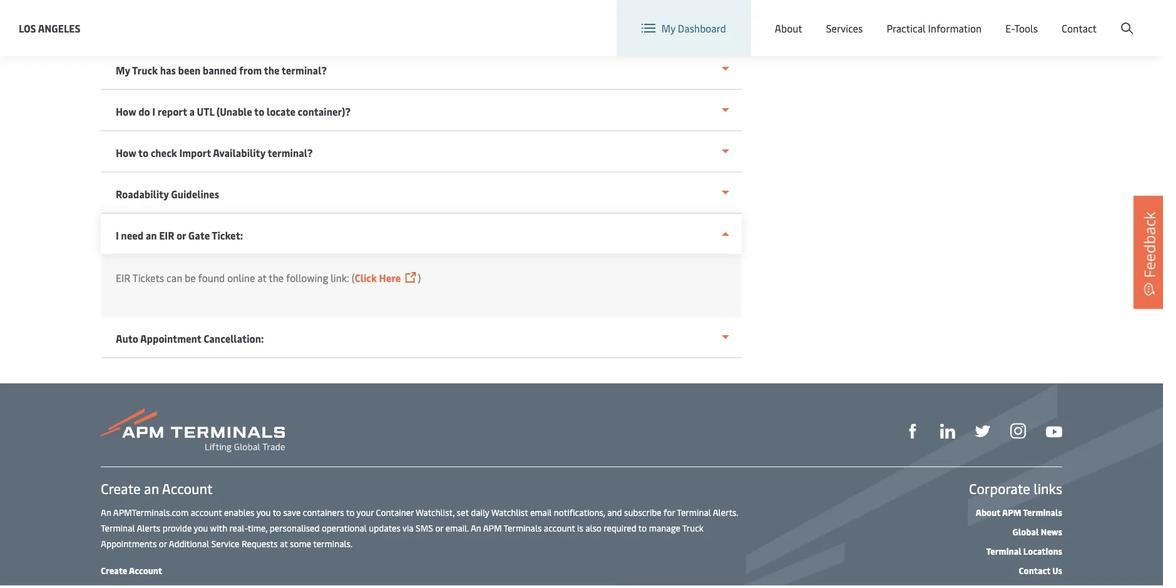Task type: locate. For each thing, give the bounding box(es) containing it.
an inside dropdown button
[[146, 229, 157, 243]]

terminal? up 'container)?'
[[282, 64, 327, 77]]

set
[[457, 507, 469, 519]]

i need an eir or gate ticket:
[[116, 229, 243, 243]]

need
[[121, 229, 144, 243]]

0 vertical spatial terminal
[[677, 507, 711, 519]]

availability
[[213, 147, 266, 160]]

or inside "i need an eir or gate ticket:" dropdown button
[[177, 229, 186, 243]]

create an account
[[101, 480, 213, 499]]

switch location
[[811, 12, 882, 25]]

terminal? inside dropdown button
[[268, 147, 313, 160]]

instagram image
[[1011, 424, 1027, 440]]

an up the apmterminals.com
[[144, 480, 159, 499]]

your
[[357, 507, 374, 519]]

0 horizontal spatial terminal
[[101, 523, 135, 535]]

0 horizontal spatial contact
[[1019, 565, 1051, 577]]

1 vertical spatial account
[[544, 523, 575, 535]]

1 vertical spatial my
[[116, 64, 130, 77]]

required
[[604, 523, 637, 535]]

or down provide
[[159, 538, 167, 550]]

0 vertical spatial or
[[177, 229, 186, 243]]

global
[[922, 12, 951, 25], [1013, 526, 1039, 538]]

switch
[[811, 12, 841, 25]]

0 horizontal spatial eir
[[116, 272, 130, 285]]

has
[[160, 64, 176, 77]]

1 horizontal spatial apm
[[1003, 507, 1022, 519]]

create up the apmterminals.com
[[101, 480, 141, 499]]

account up "with"
[[191, 507, 222, 519]]

services button
[[827, 0, 863, 56]]

0 vertical spatial contact
[[1062, 21, 1097, 35]]

contact for contact
[[1062, 21, 1097, 35]]

an up appointments
[[101, 507, 111, 519]]

1 vertical spatial i
[[116, 229, 119, 243]]

how inside dropdown button
[[116, 105, 136, 119]]

0 horizontal spatial global
[[922, 12, 951, 25]]

1 vertical spatial terminal?
[[268, 147, 313, 160]]

i inside dropdown button
[[152, 105, 155, 119]]

you tube link
[[1047, 423, 1063, 439]]

account down appointments
[[129, 565, 162, 577]]

0 horizontal spatial apm
[[483, 523, 502, 535]]

email
[[530, 507, 552, 519]]

e-
[[1006, 21, 1015, 35]]

to left your
[[346, 507, 355, 519]]

apm down corporate links
[[1003, 507, 1022, 519]]

my inside popup button
[[662, 21, 676, 35]]

to inside how do i report a utl (unable to locate container)? dropdown button
[[254, 105, 265, 119]]

is
[[578, 523, 584, 535]]

0 horizontal spatial my
[[116, 64, 130, 77]]

corporate
[[970, 480, 1031, 499]]

online
[[227, 272, 255, 285]]

1 horizontal spatial at
[[280, 538, 288, 550]]

1 how from the top
[[116, 105, 136, 119]]

0 vertical spatial terminal?
[[282, 64, 327, 77]]

at
[[258, 272, 267, 285], [280, 538, 288, 550]]

the left "following"
[[269, 272, 284, 285]]

my left the has
[[116, 64, 130, 77]]

e-tools button
[[1006, 0, 1038, 56]]

1 vertical spatial an
[[144, 480, 159, 499]]

an
[[146, 229, 157, 243], [144, 480, 159, 499]]

1 vertical spatial the
[[269, 272, 284, 285]]

create account
[[101, 565, 162, 577]]

2 vertical spatial terminal
[[987, 546, 1022, 558]]

eir inside dropdown button
[[159, 229, 174, 243]]

0 horizontal spatial i
[[116, 229, 119, 243]]

or left gate
[[177, 229, 186, 243]]

i right the do
[[152, 105, 155, 119]]

watchlist,
[[416, 507, 455, 519]]

0 vertical spatial the
[[264, 64, 280, 77]]

truck right the manage
[[683, 523, 704, 535]]

about
[[775, 21, 803, 35], [976, 507, 1001, 519]]

operational
[[322, 523, 367, 535]]

0 vertical spatial truck
[[132, 64, 158, 77]]

services
[[827, 21, 863, 35]]

contact
[[1062, 21, 1097, 35], [1019, 565, 1051, 577]]

1 horizontal spatial terminal
[[677, 507, 711, 519]]

terminals.
[[313, 538, 353, 550]]

2 vertical spatial create
[[101, 565, 127, 577]]

email.
[[446, 523, 469, 535]]

to left check
[[138, 147, 148, 160]]

an
[[101, 507, 111, 519], [471, 523, 481, 535]]

(
[[352, 272, 355, 285]]

2 how from the top
[[116, 147, 136, 160]]

terminal up appointments
[[101, 523, 135, 535]]

1 horizontal spatial eir
[[159, 229, 174, 243]]

0 vertical spatial i
[[152, 105, 155, 119]]

roadability
[[116, 188, 169, 201]]

terminals up global news
[[1024, 507, 1063, 519]]

my
[[662, 21, 676, 35], [116, 64, 130, 77]]

you up "time,"
[[257, 507, 271, 519]]

1 vertical spatial you
[[194, 523, 208, 535]]

create right / at the right top of page
[[1072, 12, 1101, 25]]

how left check
[[116, 147, 136, 160]]

1 horizontal spatial i
[[152, 105, 155, 119]]

additional
[[169, 538, 209, 550]]

1 vertical spatial create
[[101, 480, 141, 499]]

0 vertical spatial my
[[662, 21, 676, 35]]

contact for contact us
[[1019, 565, 1051, 577]]

about down corporate
[[976, 507, 1001, 519]]

click
[[355, 272, 377, 285]]

apm inside an apmterminals.com account enables you to save containers to your container watchlist, set daily watchlist email notifications, and subscribe for terminal alerts. terminal alerts provide you with real-time, personalised operational updates via sms or email. an apm terminals account is also required to manage truck appointments or additional service requests at some terminals.
[[483, 523, 502, 535]]

2 horizontal spatial terminal
[[987, 546, 1022, 558]]

at left some
[[280, 538, 288, 550]]

fill 44 link
[[976, 423, 991, 440]]

0 vertical spatial eir
[[159, 229, 174, 243]]

practical information
[[887, 21, 982, 35]]

the right from
[[264, 64, 280, 77]]

1 vertical spatial about
[[976, 507, 1001, 519]]

1 vertical spatial eir
[[116, 272, 130, 285]]

terminal right for
[[677, 507, 711, 519]]

create down appointments
[[101, 565, 127, 577]]

1 vertical spatial apm
[[483, 523, 502, 535]]

0 horizontal spatial an
[[101, 507, 111, 519]]

global inside button
[[922, 12, 951, 25]]

or
[[177, 229, 186, 243], [436, 523, 444, 535], [159, 538, 167, 550]]

1 vertical spatial terminal
[[101, 523, 135, 535]]

service
[[211, 538, 240, 550]]

how left the do
[[116, 105, 136, 119]]

truck inside an apmterminals.com account enables you to save containers to your container watchlist, set daily watchlist email notifications, and subscribe for terminal alerts. terminal alerts provide you with real-time, personalised operational updates via sms or email. an apm terminals account is also required to manage truck appointments or additional service requests at some terminals.
[[683, 523, 704, 535]]

0 vertical spatial an
[[101, 507, 111, 519]]

to left locate
[[254, 105, 265, 119]]

2 horizontal spatial or
[[436, 523, 444, 535]]

account right contact popup button
[[1103, 12, 1140, 25]]

1 vertical spatial contact
[[1019, 565, 1051, 577]]

information
[[929, 21, 982, 35]]

0 vertical spatial account
[[1103, 12, 1140, 25]]

0 horizontal spatial terminals
[[504, 523, 542, 535]]

0 horizontal spatial you
[[194, 523, 208, 535]]

1 horizontal spatial account
[[544, 523, 575, 535]]

1 horizontal spatial or
[[177, 229, 186, 243]]

1 horizontal spatial truck
[[683, 523, 704, 535]]

my inside "dropdown button"
[[116, 64, 130, 77]]

how for how do i report a utl (unable to locate container)?
[[116, 105, 136, 119]]

0 vertical spatial about
[[775, 21, 803, 35]]

login / create account link
[[1016, 0, 1140, 37]]

roadability guidelines
[[116, 188, 219, 201]]

how do i report a utl (unable to locate container)? button
[[101, 91, 742, 132]]

0 vertical spatial apm
[[1003, 507, 1022, 519]]

1 vertical spatial at
[[280, 538, 288, 550]]

account up provide
[[162, 480, 213, 499]]

account left is
[[544, 523, 575, 535]]

apm down daily
[[483, 523, 502, 535]]

1 horizontal spatial about
[[976, 507, 1001, 519]]

1 vertical spatial truck
[[683, 523, 704, 535]]

how to check import availability terminal?
[[116, 147, 313, 160]]

appointments
[[101, 538, 157, 550]]

the
[[264, 64, 280, 77], [269, 272, 284, 285]]

0 horizontal spatial about
[[775, 21, 803, 35]]

i left need
[[116, 229, 119, 243]]

how
[[116, 105, 136, 119], [116, 147, 136, 160]]

0 vertical spatial global
[[922, 12, 951, 25]]

1 vertical spatial global
[[1013, 526, 1039, 538]]

0 horizontal spatial account
[[191, 507, 222, 519]]

eir left tickets
[[116, 272, 130, 285]]

switch location button
[[791, 11, 882, 25]]

1 vertical spatial terminals
[[504, 523, 542, 535]]

i
[[152, 105, 155, 119], [116, 229, 119, 243]]

1 vertical spatial how
[[116, 147, 136, 160]]

truck left the has
[[132, 64, 158, 77]]

to left save
[[273, 507, 281, 519]]

the inside "dropdown button"
[[264, 64, 280, 77]]

my left dashboard
[[662, 21, 676, 35]]

you left "with"
[[194, 523, 208, 535]]

0 horizontal spatial truck
[[132, 64, 158, 77]]

utl
[[197, 105, 214, 119]]

terminal down global news link in the right of the page
[[987, 546, 1022, 558]]

i need an eir or gate ticket: button
[[101, 215, 742, 255]]

save
[[283, 507, 301, 519]]

how inside dropdown button
[[116, 147, 136, 160]]

terminal locations link
[[987, 546, 1063, 558]]

1 horizontal spatial terminals
[[1024, 507, 1063, 519]]

global menu
[[922, 12, 979, 25]]

1 vertical spatial an
[[471, 523, 481, 535]]

manage
[[649, 523, 681, 535]]

or right sms
[[436, 523, 444, 535]]

2 vertical spatial or
[[159, 538, 167, 550]]

about for about apm terminals
[[976, 507, 1001, 519]]

account
[[1103, 12, 1140, 25], [162, 480, 213, 499], [129, 565, 162, 577]]

instagram link
[[1011, 423, 1027, 440]]

at right online
[[258, 272, 267, 285]]

links
[[1034, 480, 1063, 499]]

linkedin__x28_alt_x29__3_ link
[[941, 423, 956, 440]]

an right need
[[146, 229, 157, 243]]

0 vertical spatial an
[[146, 229, 157, 243]]

los angeles link
[[19, 20, 81, 36]]

0 vertical spatial how
[[116, 105, 136, 119]]

location
[[843, 12, 882, 25]]

terminal? down locate
[[268, 147, 313, 160]]

0 vertical spatial at
[[258, 272, 267, 285]]

an down daily
[[471, 523, 481, 535]]

login / create account
[[1039, 12, 1140, 25]]

1 horizontal spatial contact
[[1062, 21, 1097, 35]]

1 horizontal spatial global
[[1013, 526, 1039, 538]]

guidelines
[[171, 188, 219, 201]]

personalised
[[270, 523, 320, 535]]

0 vertical spatial you
[[257, 507, 271, 519]]

real-
[[230, 523, 248, 535]]

terminals down watchlist
[[504, 523, 542, 535]]

about for about
[[775, 21, 803, 35]]

about left switch on the right
[[775, 21, 803, 35]]

eir left gate
[[159, 229, 174, 243]]

truck
[[132, 64, 158, 77], [683, 523, 704, 535]]

0 vertical spatial create
[[1072, 12, 1101, 25]]

how to check import availability terminal? button
[[101, 132, 742, 173]]

facebook image
[[906, 425, 921, 440]]

my dashboard button
[[642, 0, 726, 56]]

1 horizontal spatial my
[[662, 21, 676, 35]]



Task type: vqa. For each thing, say whether or not it's contained in the screenshot.
the rightmost "TIME"
no



Task type: describe. For each thing, give the bounding box(es) containing it.
roadability guidelines button
[[101, 173, 742, 215]]

here
[[379, 272, 401, 285]]

0 vertical spatial terminals
[[1024, 507, 1063, 519]]

my for my truck has been banned from the terminal?
[[116, 64, 130, 77]]

import
[[179, 147, 211, 160]]

daily
[[471, 507, 489, 519]]

ticket:
[[212, 229, 243, 243]]

click here
[[355, 272, 403, 285]]

0 horizontal spatial or
[[159, 538, 167, 550]]

requests
[[242, 538, 278, 550]]

global news
[[1013, 526, 1063, 538]]

angeles
[[38, 21, 81, 35]]

updates
[[369, 523, 401, 535]]

my for my dashboard
[[662, 21, 676, 35]]

0 horizontal spatial at
[[258, 272, 267, 285]]

locations
[[1024, 546, 1063, 558]]

los angeles
[[19, 21, 81, 35]]

linkedin image
[[941, 425, 956, 440]]

terminals inside an apmterminals.com account enables you to save containers to your container watchlist, set daily watchlist email notifications, and subscribe for terminal alerts. terminal alerts provide you with real-time, personalised operational updates via sms or email. an apm terminals account is also required to manage truck appointments or additional service requests at some terminals.
[[504, 523, 542, 535]]

1 horizontal spatial you
[[257, 507, 271, 519]]

practical
[[887, 21, 926, 35]]

and
[[608, 507, 622, 519]]

1 horizontal spatial an
[[471, 523, 481, 535]]

my truck has been banned from the terminal?
[[116, 64, 327, 77]]

following
[[286, 272, 328, 285]]

alerts.
[[713, 507, 739, 519]]

2 vertical spatial account
[[129, 565, 162, 577]]

feedback
[[1140, 212, 1160, 278]]

do
[[139, 105, 150, 119]]

notifications,
[[554, 507, 605, 519]]

cancellation:
[[204, 333, 264, 346]]

twitter image
[[976, 425, 991, 440]]

practical information button
[[887, 0, 982, 56]]

tools
[[1015, 21, 1038, 35]]

containers
[[303, 507, 344, 519]]

news
[[1041, 526, 1063, 538]]

container)?
[[298, 105, 351, 119]]

report
[[158, 105, 187, 119]]

los
[[19, 21, 36, 35]]

dashboard
[[678, 21, 726, 35]]

global news link
[[1013, 526, 1063, 538]]

us
[[1053, 565, 1063, 577]]

about button
[[775, 0, 803, 56]]

be
[[185, 272, 196, 285]]

some
[[290, 538, 311, 550]]

gate
[[188, 229, 210, 243]]

container
[[376, 507, 414, 519]]

1 vertical spatial or
[[436, 523, 444, 535]]

been
[[178, 64, 201, 77]]

watchlist
[[491, 507, 528, 519]]

global for global menu
[[922, 12, 951, 25]]

create for create an account
[[101, 480, 141, 499]]

apmt footer logo image
[[101, 409, 285, 453]]

also
[[586, 523, 602, 535]]

create account link
[[101, 565, 162, 577]]

0 vertical spatial account
[[191, 507, 222, 519]]

about apm terminals
[[976, 507, 1063, 519]]

global menu button
[[895, 0, 992, 37]]

about apm terminals link
[[976, 507, 1063, 519]]

youtube image
[[1047, 427, 1063, 438]]

tickets
[[133, 272, 164, 285]]

login
[[1039, 12, 1063, 25]]

for
[[664, 507, 675, 519]]

truck inside "dropdown button"
[[132, 64, 158, 77]]

can
[[167, 272, 182, 285]]

a
[[189, 105, 195, 119]]

corporate links
[[970, 480, 1063, 499]]

global for global news
[[1013, 526, 1039, 538]]

enables
[[224, 507, 255, 519]]

my truck has been banned from the terminal? button
[[101, 49, 742, 91]]

apmterminals.com
[[113, 507, 189, 519]]

alerts
[[137, 523, 160, 535]]

to inside how to check import availability terminal? dropdown button
[[138, 147, 148, 160]]

link:
[[331, 272, 349, 285]]

sms
[[416, 523, 433, 535]]

i inside dropdown button
[[116, 229, 119, 243]]

(unable
[[217, 105, 252, 119]]

how do i report a utl (unable to locate container)?
[[116, 105, 351, 119]]

contact us
[[1019, 565, 1063, 577]]

create for create account
[[101, 565, 127, 577]]

contact button
[[1062, 0, 1097, 56]]

subscribe
[[624, 507, 662, 519]]

how for how to check import availability terminal?
[[116, 147, 136, 160]]

feedback button
[[1134, 196, 1164, 309]]

my dashboard
[[662, 21, 726, 35]]

to down subscribe
[[639, 523, 647, 535]]

check
[[151, 147, 177, 160]]

from
[[239, 64, 262, 77]]

1 vertical spatial account
[[162, 480, 213, 499]]

terminal? inside "dropdown button"
[[282, 64, 327, 77]]

shape link
[[906, 423, 921, 440]]

menu
[[953, 12, 979, 25]]

at inside an apmterminals.com account enables you to save containers to your container watchlist, set daily watchlist email notifications, and subscribe for terminal alerts. terminal alerts provide you with real-time, personalised operational updates via sms or email. an apm terminals account is also required to manage truck appointments or additional service requests at some terminals.
[[280, 538, 288, 550]]



